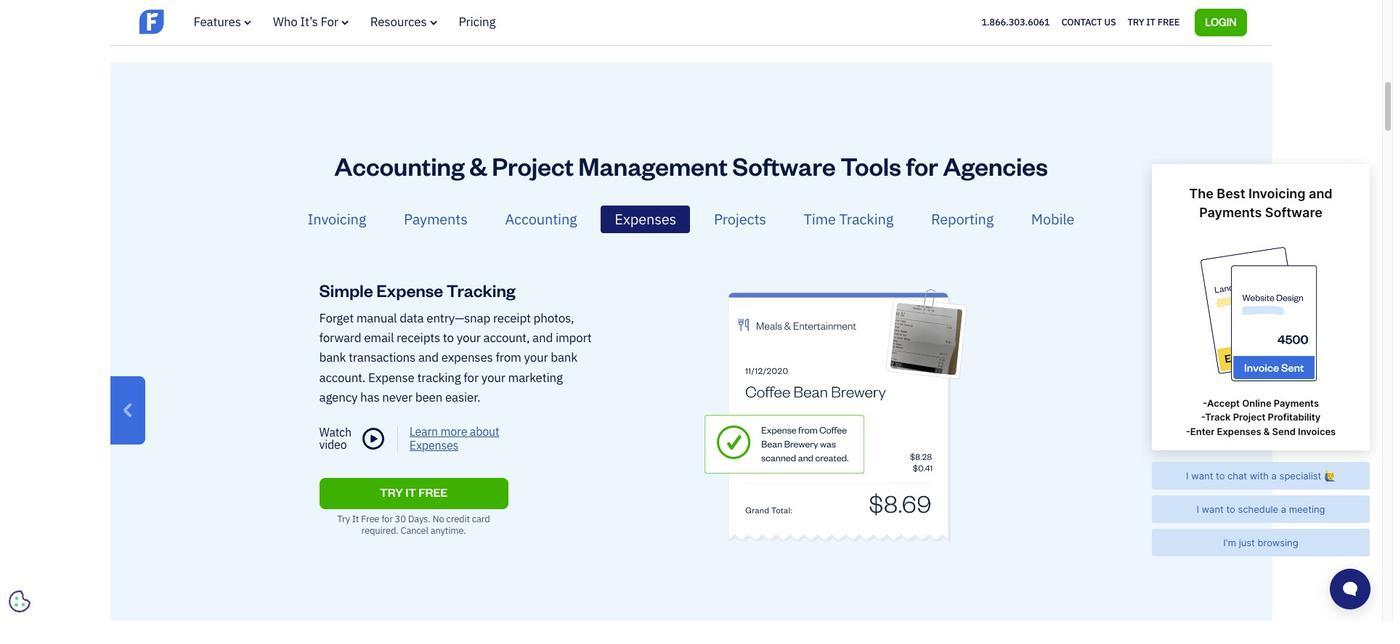 Task type: locate. For each thing, give the bounding box(es) containing it.
your
[[457, 330, 481, 346], [524, 350, 548, 366], [481, 369, 505, 385]]

0 vertical spatial and
[[533, 330, 553, 346]]

1 horizontal spatial expenses
[[615, 210, 677, 228]]

0 vertical spatial accounting
[[334, 150, 465, 182]]

0 horizontal spatial bank
[[319, 350, 346, 366]]

import
[[556, 330, 592, 346]]

accounting for accounting & project management software tools for agencies
[[334, 150, 465, 182]]

has
[[360, 389, 380, 405]]

1 vertical spatial accounting
[[505, 210, 577, 228]]

1 bank from the left
[[319, 350, 346, 366]]

try inside "try it free for 30 days. no credit card required. cancel anytime."
[[337, 513, 350, 525]]

30
[[395, 513, 406, 525]]

tracking right time
[[839, 210, 894, 228]]

about
[[470, 424, 499, 439]]

time tracking
[[804, 210, 894, 228]]

bank down import
[[551, 350, 578, 366]]

us
[[1104, 16, 1116, 28]]

management
[[579, 150, 728, 182]]

and
[[533, 330, 553, 346], [418, 350, 439, 366]]

accounting
[[334, 150, 465, 182], [505, 210, 577, 228]]

0 vertical spatial your
[[457, 330, 481, 346]]

invoicing
[[308, 210, 366, 228]]

free right it
[[361, 513, 379, 525]]

reporting
[[931, 210, 994, 228]]

pricing
[[459, 14, 496, 30]]

1 horizontal spatial free
[[1158, 16, 1180, 28]]

learn
[[410, 424, 438, 439]]

1 vertical spatial tracking
[[447, 279, 516, 302]]

accounting up the payments
[[334, 150, 465, 182]]

free right the it
[[1158, 16, 1180, 28]]

2 vertical spatial for
[[382, 513, 393, 525]]

for
[[321, 14, 338, 30]]

forget
[[319, 310, 354, 326]]

expense up data
[[376, 279, 443, 302]]

try for try it free for 30 days. no credit card required. cancel anytime.
[[337, 513, 350, 525]]

tracking up entry—snap
[[447, 279, 516, 302]]

0 horizontal spatial free
[[361, 513, 379, 525]]

expense
[[376, 279, 443, 302], [368, 369, 415, 385]]

time tracking link
[[790, 206, 908, 233]]

1 horizontal spatial accounting
[[505, 210, 577, 228]]

bank down forward
[[319, 350, 346, 366]]

0 vertical spatial free
[[1158, 16, 1180, 28]]

1 horizontal spatial your
[[481, 369, 505, 385]]

your up expenses
[[457, 330, 481, 346]]

accounting for accounting
[[505, 210, 577, 228]]

login
[[1205, 15, 1237, 28]]

try inside try it free link
[[1128, 16, 1145, 28]]

0 vertical spatial try
[[1128, 16, 1145, 28]]

easier.
[[445, 389, 480, 405]]

cookie consent banner dialog
[[11, 442, 229, 610]]

accounting down "project"
[[505, 210, 577, 228]]

been
[[415, 389, 443, 405]]

photos,
[[534, 310, 574, 326]]

expenses down management
[[615, 210, 677, 228]]

your up 'marketing'
[[524, 350, 548, 366]]

1 vertical spatial free
[[361, 513, 379, 525]]

1 horizontal spatial for
[[464, 369, 479, 385]]

receipt
[[493, 310, 531, 326]]

try left it
[[337, 513, 350, 525]]

who it's for
[[273, 14, 338, 30]]

1 vertical spatial for
[[464, 369, 479, 385]]

free
[[1158, 16, 1180, 28], [361, 513, 379, 525]]

simple
[[319, 279, 373, 302]]

0 horizontal spatial try
[[337, 513, 350, 525]]

for left 30
[[382, 513, 393, 525]]

it
[[352, 513, 359, 525]]

1.866.303.6061 link
[[982, 16, 1050, 28]]

try left the it
[[1128, 16, 1145, 28]]

0 vertical spatial expenses
[[615, 210, 677, 228]]

0 horizontal spatial accounting
[[334, 150, 465, 182]]

2 horizontal spatial for
[[906, 150, 938, 182]]

for
[[906, 150, 938, 182], [464, 369, 479, 385], [382, 513, 393, 525]]

and down 'photos,'
[[533, 330, 553, 346]]

mobile
[[1032, 210, 1075, 228]]

free inside "try it free for 30 days. no credit card required. cancel anytime."
[[361, 513, 379, 525]]

1 horizontal spatial tracking
[[839, 210, 894, 228]]

project
[[492, 150, 574, 182]]

try
[[380, 485, 403, 500]]

try it free link
[[319, 478, 508, 509]]

mobile link
[[1018, 206, 1089, 233]]

for down expenses
[[464, 369, 479, 385]]

tracking
[[417, 369, 461, 385]]

try
[[1128, 16, 1145, 28], [337, 513, 350, 525]]

it's
[[300, 14, 318, 30]]

0 horizontal spatial tracking
[[447, 279, 516, 302]]

&
[[470, 150, 487, 182]]

1 vertical spatial and
[[418, 350, 439, 366]]

1 horizontal spatial bank
[[551, 350, 578, 366]]

expense up never
[[368, 369, 415, 385]]

0 horizontal spatial expenses
[[410, 438, 459, 453]]

1 vertical spatial your
[[524, 350, 548, 366]]

1 vertical spatial expense
[[368, 369, 415, 385]]

account.
[[319, 369, 366, 385]]

entry—snap
[[427, 310, 490, 326]]

projects
[[714, 210, 766, 228]]

for right tools
[[906, 150, 938, 182]]

for inside "try it free for 30 days. no credit card required. cancel anytime."
[[382, 513, 393, 525]]

1 vertical spatial expenses
[[410, 438, 459, 453]]

anytime.
[[431, 524, 466, 537]]

2 vertical spatial your
[[481, 369, 505, 385]]

0 horizontal spatial for
[[382, 513, 393, 525]]

manual
[[357, 310, 397, 326]]

marketing
[[508, 369, 563, 385]]

free
[[419, 485, 448, 500]]

resources
[[370, 14, 427, 30]]

learn more about expenses
[[410, 424, 499, 453]]

free for it
[[361, 513, 379, 525]]

expenses up free
[[410, 438, 459, 453]]

your down the from
[[481, 369, 505, 385]]

forward
[[319, 330, 361, 346]]

tracking
[[839, 210, 894, 228], [447, 279, 516, 302]]

payments
[[404, 210, 468, 228]]

resources link
[[370, 14, 437, 30]]

bank
[[319, 350, 346, 366], [551, 350, 578, 366]]

1 vertical spatial try
[[337, 513, 350, 525]]

and down receipts
[[418, 350, 439, 366]]

1 horizontal spatial try
[[1128, 16, 1145, 28]]



Task type: vqa. For each thing, say whether or not it's contained in the screenshot.
the Tracking inside the Time Tracking link
yes



Task type: describe. For each thing, give the bounding box(es) containing it.
0 horizontal spatial and
[[418, 350, 439, 366]]

never
[[382, 389, 413, 405]]

try it free link
[[1128, 13, 1180, 32]]

transactions
[[349, 350, 416, 366]]

features link
[[194, 14, 251, 30]]

account,
[[483, 330, 530, 346]]

credit
[[446, 513, 470, 525]]

2 bank from the left
[[551, 350, 578, 366]]

0 vertical spatial for
[[906, 150, 938, 182]]

more
[[441, 424, 467, 439]]

pricing link
[[459, 14, 496, 30]]

expense inside forget manual data entry—snap receipt photos, forward email receipts to your account, and import bank transactions and expenses from your bank account. expense tracking for your marketing agency has never been easier.
[[368, 369, 415, 385]]

accounting & project management software tools for agencies
[[334, 150, 1048, 182]]

login link
[[1195, 9, 1247, 36]]

simple expense tracking
[[319, 279, 516, 302]]

0 vertical spatial tracking
[[839, 210, 894, 228]]

days.
[[408, 513, 430, 525]]

software
[[733, 150, 836, 182]]

try it free
[[1128, 16, 1180, 28]]

try for try it free
[[1128, 16, 1145, 28]]

from
[[496, 350, 521, 366]]

0 horizontal spatial your
[[457, 330, 481, 346]]

features
[[194, 14, 241, 30]]

1.866.303.6061
[[982, 16, 1050, 28]]

required.
[[361, 524, 399, 537]]

for inside forget manual data entry—snap receipt photos, forward email receipts to your account, and import bank transactions and expenses from your bank account. expense tracking for your marketing agency has never been easier.
[[464, 369, 479, 385]]

contact
[[1062, 16, 1102, 28]]

0 vertical spatial expense
[[376, 279, 443, 302]]

it
[[406, 485, 416, 500]]

learn more about expenses link
[[398, 424, 529, 453]]

invoicing link
[[294, 206, 380, 233]]

tools
[[841, 150, 901, 182]]

contact us link
[[1062, 13, 1116, 32]]

agencies
[[943, 150, 1048, 182]]

video
[[319, 438, 347, 452]]

no
[[433, 513, 444, 525]]

payments link
[[390, 206, 481, 233]]

try it free
[[380, 485, 448, 500]]

freshbooks logo image
[[139, 8, 252, 35]]

it
[[1147, 16, 1156, 28]]

watch video
[[319, 425, 352, 452]]

who
[[273, 14, 298, 30]]

time
[[804, 210, 836, 228]]

cancel
[[401, 524, 429, 537]]

reporting link
[[917, 206, 1008, 233]]

receipts
[[397, 330, 440, 346]]

accounting link
[[491, 206, 591, 233]]

contact us
[[1062, 16, 1116, 28]]

expenses
[[442, 350, 493, 366]]

email
[[364, 330, 394, 346]]

watch
[[319, 425, 352, 439]]

free for it
[[1158, 16, 1180, 28]]

card
[[472, 513, 490, 525]]

to
[[443, 330, 454, 346]]

projects link
[[700, 206, 780, 233]]

expenses inside the learn more about expenses
[[410, 438, 459, 453]]

try it free for 30 days. no credit card required. cancel anytime.
[[337, 513, 490, 537]]

data
[[400, 310, 424, 326]]

1 horizontal spatial and
[[533, 330, 553, 346]]

who it's for link
[[273, 14, 349, 30]]

expenses link
[[601, 206, 690, 233]]

2 horizontal spatial your
[[524, 350, 548, 366]]

cookie preferences image
[[9, 591, 31, 612]]

agency
[[319, 389, 358, 405]]

forget manual data entry—snap receipt photos, forward email receipts to your account, and import bank transactions and expenses from your bank account. expense tracking for your marketing agency has never been easier.
[[319, 310, 592, 405]]



